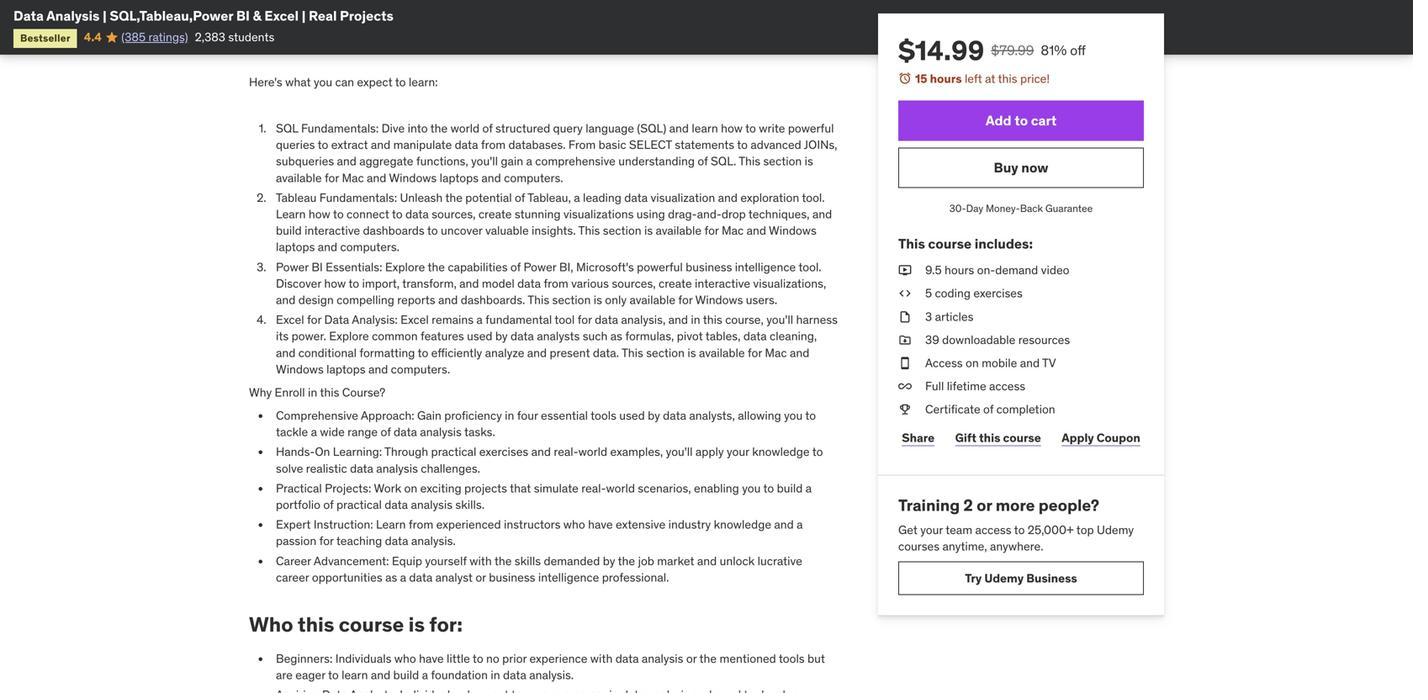 Task type: locate. For each thing, give the bounding box(es) containing it.
0 vertical spatial real-
[[554, 445, 579, 460]]

0 vertical spatial used
[[467, 329, 493, 344]]

1 horizontal spatial interactive
[[695, 276, 751, 291]]

is
[[805, 154, 814, 169], [645, 223, 653, 238], [594, 292, 603, 308], [688, 345, 697, 360], [409, 612, 425, 638]]

xsmall image for certificate
[[899, 402, 912, 418]]

manipulate
[[394, 137, 452, 152]]

1 horizontal spatial udemy
[[1098, 523, 1135, 538]]

four
[[517, 408, 538, 423]]

1 horizontal spatial used
[[620, 408, 645, 423]]

1 horizontal spatial data
[[324, 312, 349, 327]]

world down examples,
[[606, 481, 635, 496]]

this
[[999, 71, 1018, 86], [703, 312, 723, 327], [320, 385, 340, 400], [980, 430, 1001, 446], [298, 612, 335, 638]]

data down design
[[324, 312, 349, 327]]

0 vertical spatial with
[[470, 554, 492, 569]]

4 xsmall image from the top
[[899, 355, 912, 372]]

0 vertical spatial exercises
[[974, 286, 1023, 301]]

1 vertical spatial hours
[[945, 263, 975, 278]]

2 vertical spatial laptops
[[327, 362, 366, 377]]

beginners: individuals who have little to no prior experience with data analysis or the mentioned tools but are eager to learn and build a foundation in data analysis.
[[276, 651, 826, 683]]

from up equip
[[409, 517, 434, 532]]

learn inside the sql fundamentals: dive into the world of structured query language (sql) and learn how to write powerful queries to extract and manipulate data from databases. from basic select statements to advanced joins, subqueries and aggregate functions, you'll gain a comprehensive understanding of sql. this section is available for mac and windows laptops and computers. tableau fundamentals: unleash the potential of tableau, a leading data visualization and exploration tool. learn how to connect to data sources, create stunning visualizations using drag-and-drop techniques, and build interactive dashboards to uncover valuable insights. this section is available for mac and windows laptops and computers. power bi essentials: explore the capabilities of power bi, microsoft's powerful business intelligence tool. discover how to import, transform, and model data from various sources, create interactive visualizations, and design compelling reports and dashboards. this section is only available for windows users. excel for data analysis: excel remains a fundamental tool for data analysis, and in this course, you'll harness its power. explore common features used by data analysts such as formulas, pivot tables, data cleaning, and conditional formatting to efficiently analyze and present data. this section is available for mac and windows laptops and computers. why enroll in this course? comprehensive approach: gain proficiency in four essential tools used by data analysts, allowing you to tackle a wide range of data analysis tasks. hands-on learning: through practical exercises and real-world examples, you'll apply your knowledge to solve realistic data analysis challenges. practical projects: work on exciting projects that simulate real-world scenarios, enabling you to build a portfolio of practical data analysis skills. expert instruction: learn from experienced instructors who have extensive industry knowledge and a passion for teaching data analysis. career advancement: equip yourself with the skills demanded by the job market and unlock lucrative career opportunities as a data analyst or business intelligence professional.
[[692, 121, 719, 136]]

xsmall image for 9.5
[[899, 262, 912, 279]]

formulas,
[[626, 329, 674, 344]]

1 vertical spatial laptops
[[276, 240, 315, 255]]

windows up enroll
[[276, 362, 324, 377]]

2 horizontal spatial build
[[777, 481, 803, 496]]

extract
[[331, 137, 368, 152]]

0 horizontal spatial sources,
[[432, 207, 476, 222]]

mac down drop
[[722, 223, 744, 238]]

0 vertical spatial business
[[686, 259, 733, 275]]

xsmall image for 5
[[899, 285, 912, 302]]

how down essentials: at the left top of the page
[[324, 276, 346, 291]]

this up comprehensive
[[320, 385, 340, 400]]

0 vertical spatial xsmall image
[[899, 285, 912, 302]]

xsmall image left 5
[[899, 285, 912, 302]]

1 vertical spatial or
[[476, 570, 486, 585]]

video
[[1042, 263, 1070, 278]]

9.5
[[926, 263, 942, 278]]

3 xsmall image from the top
[[899, 402, 912, 418]]

2 vertical spatial course
[[339, 612, 404, 638]]

and down "individuals"
[[371, 668, 391, 683]]

valuable
[[486, 223, 529, 238]]

xsmall image left full
[[899, 378, 912, 395]]

0 horizontal spatial tools
[[591, 408, 617, 423]]

and up pivot
[[669, 312, 688, 327]]

explore up 'import,'
[[385, 259, 425, 275]]

from down bi,
[[544, 276, 569, 291]]

and down formatting
[[369, 362, 388, 377]]

real- down essential
[[554, 445, 579, 460]]

tools inside beginners: individuals who have little to no prior experience with data analysis or the mentioned tools but are eager to learn and build a foundation in data analysis.
[[779, 651, 805, 666]]

data
[[13, 7, 44, 24], [324, 312, 349, 327]]

1 horizontal spatial create
[[659, 276, 692, 291]]

buy now
[[994, 159, 1049, 176]]

intelligence
[[735, 259, 796, 275], [539, 570, 600, 585]]

try udemy business
[[966, 571, 1078, 586]]

xsmall image
[[899, 285, 912, 302], [899, 378, 912, 395], [899, 402, 912, 418]]

completion
[[997, 402, 1056, 417]]

1 vertical spatial data
[[324, 312, 349, 327]]

tableau,
[[528, 190, 571, 205]]

dashboards
[[363, 223, 425, 238]]

anywhere.
[[991, 539, 1044, 554]]

excel right &
[[265, 7, 299, 24]]

who right "individuals"
[[395, 651, 416, 666]]

0 vertical spatial course
[[929, 235, 972, 252]]

5
[[926, 286, 933, 301]]

on up 'full lifetime access'
[[966, 356, 979, 371]]

1 vertical spatial build
[[777, 481, 803, 496]]

1 xsmall image from the top
[[899, 262, 912, 279]]

resources
[[1019, 332, 1071, 347]]

your up courses
[[921, 523, 944, 538]]

students
[[228, 29, 275, 45]]

yourself
[[425, 554, 467, 569]]

xsmall image
[[899, 262, 912, 279], [899, 309, 912, 325], [899, 332, 912, 348], [899, 355, 912, 372]]

3 articles
[[926, 309, 974, 324]]

computers. up tableau,
[[504, 170, 564, 185]]

0 horizontal spatial |
[[103, 7, 107, 24]]

this
[[739, 154, 761, 169], [579, 223, 600, 238], [899, 235, 926, 252], [528, 292, 550, 308], [622, 345, 644, 360]]

and up essentials: at the left top of the page
[[318, 240, 338, 255]]

0 horizontal spatial who
[[395, 651, 416, 666]]

stunning
[[515, 207, 561, 222]]

or inside the sql fundamentals: dive into the world of structured query language (sql) and learn how to write powerful queries to extract and manipulate data from databases. from basic select statements to advanced joins, subqueries and aggregate functions, you'll gain a comprehensive understanding of sql. this section is available for mac and windows laptops and computers. tableau fundamentals: unleash the potential of tableau, a leading data visualization and exploration tool. learn how to connect to data sources, create stunning visualizations using drag-and-drop techniques, and build interactive dashboards to uncover valuable insights. this section is available for mac and windows laptops and computers. power bi essentials: explore the capabilities of power bi, microsoft's powerful business intelligence tool. discover how to import, transform, and model data from various sources, create interactive visualizations, and design compelling reports and dashboards. this section is only available for windows users. excel for data analysis: excel remains a fundamental tool for data analysis, and in this course, you'll harness its power. explore common features used by data analysts such as formulas, pivot tables, data cleaning, and conditional formatting to efficiently analyze and present data. this section is available for mac and windows laptops and computers. why enroll in this course? comprehensive approach: gain proficiency in four essential tools used by data analysts, allowing you to tackle a wide range of data analysis tasks. hands-on learning: through practical exercises and real-world examples, you'll apply your knowledge to solve realistic data analysis challenges. practical projects: work on exciting projects that simulate real-world scenarios, enabling you to build a portfolio of practical data analysis skills. expert instruction: learn from experienced instructors who have extensive industry knowledge and a passion for teaching data analysis. career advancement: equip yourself with the skills demanded by the job market and unlock lucrative career opportunities as a data analyst or business intelligence professional.
[[476, 570, 486, 585]]

proficiency
[[445, 408, 502, 423]]

0 vertical spatial or
[[977, 496, 993, 516]]

tv
[[1043, 356, 1057, 371]]

with right experience
[[591, 651, 613, 666]]

1 vertical spatial create
[[659, 276, 692, 291]]

0 horizontal spatial course
[[339, 612, 404, 638]]

data left the analysts,
[[663, 408, 687, 423]]

interactive up users.
[[695, 276, 751, 291]]

1 power from the left
[[276, 259, 309, 275]]

1 vertical spatial have
[[419, 651, 444, 666]]

1 vertical spatial bi
[[312, 259, 323, 275]]

2 horizontal spatial mac
[[765, 345, 787, 360]]

and
[[670, 121, 689, 136], [371, 137, 391, 152], [337, 154, 357, 169], [367, 170, 387, 185], [482, 170, 501, 185], [718, 190, 738, 205], [813, 207, 833, 222], [747, 223, 767, 238], [318, 240, 338, 255], [460, 276, 479, 291], [276, 292, 296, 308], [439, 292, 458, 308], [669, 312, 688, 327], [276, 345, 296, 360], [528, 345, 547, 360], [790, 345, 810, 360], [1021, 356, 1040, 371], [369, 362, 388, 377], [532, 445, 551, 460], [775, 517, 794, 532], [698, 554, 717, 569], [371, 668, 391, 683]]

learn down "individuals"
[[342, 668, 368, 683]]

data down equip
[[409, 570, 433, 585]]

by up professional.
[[603, 554, 616, 569]]

1 horizontal spatial by
[[603, 554, 616, 569]]

1 vertical spatial exercises
[[480, 445, 529, 460]]

0 horizontal spatial exercises
[[480, 445, 529, 460]]

sql fundamentals: dive into the world of structured query language (sql) and learn how to write powerful queries to extract and manipulate data from databases. from basic select statements to advanced joins, subqueries and aggregate functions, you'll gain a comprehensive understanding of sql. this section is available for mac and windows laptops and computers. tableau fundamentals: unleash the potential of tableau, a leading data visualization and exploration tool. learn how to connect to data sources, create stunning visualizations using drag-and-drop techniques, and build interactive dashboards to uncover valuable insights. this section is available for mac and windows laptops and computers. power bi essentials: explore the capabilities of power bi, microsoft's powerful business intelligence tool. discover how to import, transform, and model data from various sources, create interactive visualizations, and design compelling reports and dashboards. this section is only available for windows users. excel for data analysis: excel remains a fundamental tool for data analysis, and in this course, you'll harness its power. explore common features used by data analysts such as formulas, pivot tables, data cleaning, and conditional formatting to efficiently analyze and present data. this section is available for mac and windows laptops and computers. why enroll in this course? comprehensive approach: gain proficiency in four essential tools used by data analysts, allowing you to tackle a wide range of data analysis tasks. hands-on learning: through practical exercises and real-world examples, you'll apply your knowledge to solve realistic data analysis challenges. practical projects: work on exciting projects that simulate real-world scenarios, enabling you to build a portfolio of practical data analysis skills. expert instruction: learn from experienced instructors who have extensive industry knowledge and a passion for teaching data analysis. career advancement: equip yourself with the skills demanded by the job market and unlock lucrative career opportunities as a data analyst or business intelligence professional.
[[249, 121, 838, 585]]

in inside beginners: individuals who have little to no prior experience with data analysis or the mentioned tools but are eager to learn and build a foundation in data analysis.
[[491, 668, 500, 683]]

this up the tables, at the top
[[703, 312, 723, 327]]

for:
[[430, 612, 463, 638]]

and up potential
[[482, 170, 501, 185]]

0 vertical spatial access
[[990, 379, 1026, 394]]

for down and-
[[705, 223, 719, 238]]

a inside beginners: individuals who have little to no prior experience with data analysis or the mentioned tools but are eager to learn and build a foundation in data analysis.
[[422, 668, 428, 683]]

you'll left gain
[[471, 154, 498, 169]]

$14.99 $79.99 81% off
[[899, 34, 1087, 67]]

2 vertical spatial you
[[742, 481, 761, 496]]

0 vertical spatial intelligence
[[735, 259, 796, 275]]

30-day money-back guarantee
[[950, 202, 1093, 215]]

simulate
[[534, 481, 579, 496]]

mac down cleaning,
[[765, 345, 787, 360]]

with inside beginners: individuals who have little to no prior experience with data analysis or the mentioned tools but are eager to learn and build a foundation in data analysis.
[[591, 651, 613, 666]]

and right techniques,
[[813, 207, 833, 222]]

have left little
[[419, 651, 444, 666]]

skills.
[[456, 497, 485, 513]]

xsmall image up share
[[899, 402, 912, 418]]

available up analysis,
[[630, 292, 676, 308]]

skills
[[515, 554, 541, 569]]

features
[[421, 329, 464, 344]]

for
[[325, 170, 339, 185], [705, 223, 719, 238], [679, 292, 693, 308], [307, 312, 322, 327], [578, 312, 592, 327], [748, 345, 763, 360], [319, 534, 334, 549]]

1 vertical spatial course
[[1004, 430, 1042, 446]]

access up 'anywhere.'
[[976, 523, 1012, 538]]

drop
[[722, 207, 746, 222]]

1 horizontal spatial sources,
[[612, 276, 656, 291]]

2 horizontal spatial you'll
[[767, 312, 794, 327]]

exercises
[[974, 286, 1023, 301], [480, 445, 529, 460]]

sources,
[[432, 207, 476, 222], [612, 276, 656, 291]]

section up the tool
[[553, 292, 591, 308]]

from up gain
[[481, 137, 506, 152]]

1 horizontal spatial |
[[302, 7, 306, 24]]

tools right essential
[[591, 408, 617, 423]]

and down four
[[532, 445, 551, 460]]

into
[[408, 121, 428, 136]]

mac down extract
[[342, 170, 364, 185]]

your
[[727, 445, 750, 460], [921, 523, 944, 538]]

certificate of completion
[[926, 402, 1056, 417]]

xsmall image for 39
[[899, 332, 912, 348]]

power.
[[292, 329, 326, 344]]

2 vertical spatial how
[[324, 276, 346, 291]]

microsoft's
[[576, 259, 634, 275]]

xsmall image left 3 at the right
[[899, 309, 912, 325]]

have inside the sql fundamentals: dive into the world of structured query language (sql) and learn how to write powerful queries to extract and manipulate data from databases. from basic select statements to advanced joins, subqueries and aggregate functions, you'll gain a comprehensive understanding of sql. this section is available for mac and windows laptops and computers. tableau fundamentals: unleash the potential of tableau, a leading data visualization and exploration tool. learn how to connect to data sources, create stunning visualizations using drag-and-drop techniques, and build interactive dashboards to uncover valuable insights. this section is available for mac and windows laptops and computers. power bi essentials: explore the capabilities of power bi, microsoft's powerful business intelligence tool. discover how to import, transform, and model data from various sources, create interactive visualizations, and design compelling reports and dashboards. this section is only available for windows users. excel for data analysis: excel remains a fundamental tool for data analysis, and in this course, you'll harness its power. explore common features used by data analysts such as formulas, pivot tables, data cleaning, and conditional formatting to efficiently analyze and present data. this section is available for mac and windows laptops and computers. why enroll in this course? comprehensive approach: gain proficiency in four essential tools used by data analysts, allowing you to tackle a wide range of data analysis tasks. hands-on learning: through practical exercises and real-world examples, you'll apply your knowledge to solve realistic data analysis challenges. practical projects: work on exciting projects that simulate real-world scenarios, enabling you to build a portfolio of practical data analysis skills. expert instruction: learn from experienced instructors who have extensive industry knowledge and a passion for teaching data analysis. career advancement: equip yourself with the skills demanded by the job market and unlock lucrative career opportunities as a data analyst or business intelligence professional.
[[588, 517, 613, 532]]

0 horizontal spatial on
[[404, 481, 418, 496]]

and down extract
[[337, 154, 357, 169]]

transform,
[[402, 276, 457, 291]]

your inside the sql fundamentals: dive into the world of structured query language (sql) and learn how to write powerful queries to extract and manipulate data from databases. from basic select statements to advanced joins, subqueries and aggregate functions, you'll gain a comprehensive understanding of sql. this section is available for mac and windows laptops and computers. tableau fundamentals: unleash the potential of tableau, a leading data visualization and exploration tool. learn how to connect to data sources, create stunning visualizations using drag-and-drop techniques, and build interactive dashboards to uncover valuable insights. this section is available for mac and windows laptops and computers. power bi essentials: explore the capabilities of power bi, microsoft's powerful business intelligence tool. discover how to import, transform, and model data from various sources, create interactive visualizations, and design compelling reports and dashboards. this section is only available for windows users. excel for data analysis: excel remains a fundamental tool for data analysis, and in this course, you'll harness its power. explore common features used by data analysts such as formulas, pivot tables, data cleaning, and conditional formatting to efficiently analyze and present data. this section is available for mac and windows laptops and computers. why enroll in this course? comprehensive approach: gain proficiency in four essential tools used by data analysts, allowing you to tackle a wide range of data analysis tasks. hands-on learning: through practical exercises and real-world examples, you'll apply your knowledge to solve realistic data analysis challenges. practical projects: work on exciting projects that simulate real-world scenarios, enabling you to build a portfolio of practical data analysis skills. expert instruction: learn from experienced instructors who have extensive industry knowledge and a passion for teaching data analysis. career advancement: equip yourself with the skills demanded by the job market and unlock lucrative career opportunities as a data analyst or business intelligence professional.
[[727, 445, 750, 460]]

or left mentioned
[[687, 651, 697, 666]]

access
[[990, 379, 1026, 394], [976, 523, 1012, 538]]

experience
[[530, 651, 588, 666]]

in
[[691, 312, 701, 327], [308, 385, 317, 400], [505, 408, 515, 423], [491, 668, 500, 683]]

analyze
[[485, 345, 525, 360]]

0 horizontal spatial data
[[13, 7, 44, 24]]

1 horizontal spatial on
[[966, 356, 979, 371]]

1 horizontal spatial who
[[564, 517, 586, 532]]

0 vertical spatial have
[[588, 517, 613, 532]]

&
[[253, 7, 262, 24]]

prior
[[503, 651, 527, 666]]

hours for 15
[[931, 71, 962, 86]]

or inside beginners: individuals who have little to no prior experience with data analysis or the mentioned tools but are eager to learn and build a foundation in data analysis.
[[687, 651, 697, 666]]

tool. up visualizations,
[[799, 259, 822, 275]]

0 vertical spatial you'll
[[471, 154, 498, 169]]

job
[[638, 554, 655, 569]]

the inside beginners: individuals who have little to no prior experience with data analysis or the mentioned tools but are eager to learn and build a foundation in data analysis.
[[700, 651, 717, 666]]

a
[[526, 154, 533, 169], [574, 190, 580, 205], [477, 312, 483, 327], [311, 425, 317, 440], [806, 481, 812, 496], [797, 517, 803, 532], [400, 570, 407, 585], [422, 668, 428, 683]]

in left four
[[505, 408, 515, 423]]

laptops down functions,
[[440, 170, 479, 185]]

guarantee
[[1046, 202, 1093, 215]]

build
[[276, 223, 302, 238], [777, 481, 803, 496], [394, 668, 419, 683]]

xsmall image left 39
[[899, 332, 912, 348]]

1 vertical spatial mac
[[722, 223, 744, 238]]

as up data.
[[611, 329, 623, 344]]

1 horizontal spatial explore
[[385, 259, 425, 275]]

visualizations,
[[754, 276, 827, 291]]

0 vertical spatial your
[[727, 445, 750, 460]]

fundamentals:
[[301, 121, 379, 136], [320, 190, 397, 205]]

1 horizontal spatial learn
[[692, 121, 719, 136]]

udemy
[[1098, 523, 1135, 538], [985, 571, 1024, 586]]

bi,
[[560, 259, 574, 275]]

tool
[[555, 312, 575, 327]]

interactive down connect
[[305, 223, 360, 238]]

fundamentals: up connect
[[320, 190, 397, 205]]

exercises down tasks.
[[480, 445, 529, 460]]

intelligence down demanded
[[539, 570, 600, 585]]

learn inside beginners: individuals who have little to no prior experience with data analysis or the mentioned tools but are eager to learn and build a foundation in data analysis.
[[342, 668, 368, 683]]

to inside button
[[1015, 112, 1029, 129]]

15
[[916, 71, 928, 86]]

2 xsmall image from the top
[[899, 378, 912, 395]]

business
[[686, 259, 733, 275], [489, 570, 536, 585]]

realistic
[[306, 461, 347, 476]]

this up beginners:
[[298, 612, 335, 638]]

tools left but
[[779, 651, 805, 666]]

who inside the sql fundamentals: dive into the world of structured query language (sql) and learn how to write powerful queries to extract and manipulate data from databases. from basic select statements to advanced joins, subqueries and aggregate functions, you'll gain a comprehensive understanding of sql. this section is available for mac and windows laptops and computers. tableau fundamentals: unleash the potential of tableau, a leading data visualization and exploration tool. learn how to connect to data sources, create stunning visualizations using drag-and-drop techniques, and build interactive dashboards to uncover valuable insights. this section is available for mac and windows laptops and computers. power bi essentials: explore the capabilities of power bi, microsoft's powerful business intelligence tool. discover how to import, transform, and model data from various sources, create interactive visualizations, and design compelling reports and dashboards. this section is only available for windows users. excel for data analysis: excel remains a fundamental tool for data analysis, and in this course, you'll harness its power. explore common features used by data analysts such as formulas, pivot tables, data cleaning, and conditional formatting to efficiently analyze and present data. this section is available for mac and windows laptops and computers. why enroll in this course? comprehensive approach: gain proficiency in four essential tools used by data analysts, allowing you to tackle a wide range of data analysis tasks. hands-on learning: through practical exercises and real-world examples, you'll apply your knowledge to solve realistic data analysis challenges. practical projects: work on exciting projects that simulate real-world scenarios, enabling you to build a portfolio of practical data analysis skills. expert instruction: learn from experienced instructors who have extensive industry knowledge and a passion for teaching data analysis. career advancement: equip yourself with the skills demanded by the job market and unlock lucrative career opportunities as a data analyst or business intelligence professional.
[[564, 517, 586, 532]]

used up efficiently
[[467, 329, 493, 344]]

share button
[[899, 421, 939, 455]]

from
[[481, 137, 506, 152], [544, 276, 569, 291], [409, 517, 434, 532]]

laptops up "discover"
[[276, 240, 315, 255]]

2 vertical spatial mac
[[765, 345, 787, 360]]

0 horizontal spatial you
[[314, 74, 333, 90]]

sources, up only
[[612, 276, 656, 291]]

how down tableau
[[309, 207, 331, 222]]

essential
[[541, 408, 588, 423]]

0 horizontal spatial build
[[276, 223, 302, 238]]

xsmall image for full
[[899, 378, 912, 395]]

create down potential
[[479, 207, 512, 222]]

and up remains
[[439, 292, 458, 308]]

1 xsmall image from the top
[[899, 285, 912, 302]]

tools
[[591, 408, 617, 423], [779, 651, 805, 666]]

range
[[348, 425, 378, 440]]

0 vertical spatial udemy
[[1098, 523, 1135, 538]]

from
[[569, 137, 596, 152]]

articles
[[936, 309, 974, 324]]

0 horizontal spatial intelligence
[[539, 570, 600, 585]]

tool. up techniques,
[[802, 190, 825, 205]]

0 horizontal spatial from
[[409, 517, 434, 532]]

build down tableau
[[276, 223, 302, 238]]

apply coupon button
[[1059, 421, 1145, 455]]

in right enroll
[[308, 385, 317, 400]]

by up analyze
[[496, 329, 508, 344]]

joins,
[[804, 137, 838, 152]]

but
[[808, 651, 826, 666]]

xsmall image left access
[[899, 355, 912, 372]]

1 vertical spatial business
[[489, 570, 536, 585]]

1 vertical spatial udemy
[[985, 571, 1024, 586]]

projects
[[340, 7, 394, 24]]

powerful down using at the top of the page
[[637, 259, 683, 275]]

1 vertical spatial xsmall image
[[899, 378, 912, 395]]

1 vertical spatial interactive
[[695, 276, 751, 291]]

2 xsmall image from the top
[[899, 309, 912, 325]]

practical down projects:
[[337, 497, 382, 513]]

1 horizontal spatial power
[[524, 259, 557, 275]]

here's what you can expect to learn:
[[249, 74, 438, 90]]

career
[[276, 554, 311, 569]]

1 horizontal spatial bi
[[312, 259, 323, 275]]

1 horizontal spatial as
[[611, 329, 623, 344]]

1 vertical spatial you
[[784, 408, 803, 423]]

1 vertical spatial practical
[[337, 497, 382, 513]]

basic
[[599, 137, 627, 152]]

data up bestseller
[[13, 7, 44, 24]]

0 horizontal spatial you'll
[[471, 154, 498, 169]]

0 horizontal spatial with
[[470, 554, 492, 569]]

hours right 15 at the top right of page
[[931, 71, 962, 86]]

top
[[1077, 523, 1095, 538]]

gift
[[956, 430, 977, 446]]

3 xsmall image from the top
[[899, 332, 912, 348]]

1 horizontal spatial you'll
[[666, 445, 693, 460]]

only
[[605, 292, 627, 308]]

0 horizontal spatial powerful
[[637, 259, 683, 275]]

of down 'statements' on the top
[[698, 154, 708, 169]]

foundation
[[431, 668, 488, 683]]

excel
[[265, 7, 299, 24], [276, 312, 304, 327], [401, 312, 429, 327]]

0 vertical spatial learn
[[276, 207, 306, 222]]

hours up coding
[[945, 263, 975, 278]]

1 vertical spatial fundamentals:
[[320, 190, 397, 205]]

0 horizontal spatial power
[[276, 259, 309, 275]]

2 horizontal spatial you
[[784, 408, 803, 423]]

mobile
[[982, 356, 1018, 371]]

0 vertical spatial powerful
[[788, 121, 834, 136]]

1 horizontal spatial have
[[588, 517, 613, 532]]

the up professional.
[[618, 554, 636, 569]]

connect
[[347, 207, 389, 222]]

0 horizontal spatial have
[[419, 651, 444, 666]]

data right experience
[[616, 651, 639, 666]]

0 vertical spatial who
[[564, 517, 586, 532]]

databases.
[[509, 137, 566, 152]]

knowledge up unlock at the bottom right of page
[[714, 517, 772, 532]]

is left for: at the bottom of the page
[[409, 612, 425, 638]]

practical
[[276, 481, 322, 496]]

data down unleash
[[406, 207, 429, 222]]



Task type: describe. For each thing, give the bounding box(es) containing it.
reports
[[398, 292, 436, 308]]

or inside training 2 or more people? get your team access to 25,000+ top udemy courses anytime, anywhere.
[[977, 496, 993, 516]]

available down subqueries
[[276, 170, 322, 185]]

analysis:
[[352, 312, 398, 327]]

downloadable
[[943, 332, 1016, 347]]

enroll
[[275, 385, 305, 400]]

and down analysts
[[528, 345, 547, 360]]

this course includes:
[[899, 235, 1034, 252]]

build inside beginners: individuals who have little to no prior experience with data analysis or the mentioned tools but are eager to learn and build a foundation in data analysis.
[[394, 668, 419, 683]]

essentials:
[[326, 259, 382, 275]]

section down formulas,
[[647, 345, 685, 360]]

aggregate
[[360, 154, 414, 169]]

0 vertical spatial laptops
[[440, 170, 479, 185]]

exercises inside the sql fundamentals: dive into the world of structured query language (sql) and learn how to write powerful queries to extract and manipulate data from databases. from basic select statements to advanced joins, subqueries and aggregate functions, you'll gain a comprehensive understanding of sql. this section is available for mac and windows laptops and computers. tableau fundamentals: unleash the potential of tableau, a leading data visualization and exploration tool. learn how to connect to data sources, create stunning visualizations using drag-and-drop techniques, and build interactive dashboards to uncover valuable insights. this section is available for mac and windows laptops and computers. power bi essentials: explore the capabilities of power bi, microsoft's powerful business intelligence tool. discover how to import, transform, and model data from various sources, create interactive visualizations, and design compelling reports and dashboards. this section is only available for windows users. excel for data analysis: excel remains a fundamental tool for data analysis, and in this course, you'll harness its power. explore common features used by data analysts such as formulas, pivot tables, data cleaning, and conditional formatting to efficiently analyze and present data. this section is available for mac and windows laptops and computers. why enroll in this course? comprehensive approach: gain proficiency in four essential tools used by data analysts, allowing you to tackle a wide range of data analysis tasks. hands-on learning: through practical exercises and real-world examples, you'll apply your knowledge to solve realistic data analysis challenges. practical projects: work on exciting projects that simulate real-world scenarios, enabling you to build a portfolio of practical data analysis skills. expert instruction: learn from experienced instructors who have extensive industry knowledge and a passion for teaching data analysis. career advancement: equip yourself with the skills demanded by the job market and unlock lucrative career opportunities as a data analyst or business intelligence professional.
[[480, 445, 529, 460]]

buy now button
[[899, 148, 1145, 188]]

data up such
[[595, 312, 619, 327]]

1 horizontal spatial powerful
[[788, 121, 834, 136]]

0 vertical spatial on
[[966, 356, 979, 371]]

apply coupon
[[1062, 430, 1141, 446]]

more
[[996, 496, 1036, 516]]

dive
[[382, 121, 405, 136]]

potential
[[466, 190, 512, 205]]

1 horizontal spatial business
[[686, 259, 733, 275]]

windows up course,
[[696, 292, 744, 308]]

excel up its
[[276, 312, 304, 327]]

the left skills
[[495, 554, 512, 569]]

and left the tv at the bottom of page
[[1021, 356, 1040, 371]]

bi inside the sql fundamentals: dive into the world of structured query language (sql) and learn how to write powerful queries to extract and manipulate data from databases. from basic select statements to advanced joins, subqueries and aggregate functions, you'll gain a comprehensive understanding of sql. this section is available for mac and windows laptops and computers. tableau fundamentals: unleash the potential of tableau, a leading data visualization and exploration tool. learn how to connect to data sources, create stunning visualizations using drag-and-drop techniques, and build interactive dashboards to uncover valuable insights. this section is available for mac and windows laptops and computers. power bi essentials: explore the capabilities of power bi, microsoft's powerful business intelligence tool. discover how to import, transform, and model data from various sources, create interactive visualizations, and design compelling reports and dashboards. this section is only available for windows users. excel for data analysis: excel remains a fundamental tool for data analysis, and in this course, you'll harness its power. explore common features used by data analysts such as formulas, pivot tables, data cleaning, and conditional formatting to efficiently analyze and present data. this section is available for mac and windows laptops and computers. why enroll in this course? comprehensive approach: gain proficiency in four essential tools used by data analysts, allowing you to tackle a wide range of data analysis tasks. hands-on learning: through practical exercises and real-world examples, you'll apply your knowledge to solve realistic data analysis challenges. practical projects: work on exciting projects that simulate real-world scenarios, enabling you to build a portfolio of practical data analysis skills. expert instruction: learn from experienced instructors who have extensive industry knowledge and a passion for teaching data analysis. career advancement: equip yourself with the skills demanded by the job market and unlock lucrative career opportunities as a data analyst or business intelligence professional.
[[312, 259, 323, 275]]

0 vertical spatial knowledge
[[753, 445, 810, 460]]

access on mobile and tv
[[926, 356, 1057, 371]]

for down course,
[[748, 345, 763, 360]]

is left only
[[594, 292, 603, 308]]

0 horizontal spatial business
[[489, 570, 536, 585]]

little
[[447, 651, 470, 666]]

available down the tables, at the top
[[699, 345, 745, 360]]

0 horizontal spatial udemy
[[985, 571, 1024, 586]]

queries
[[276, 137, 315, 152]]

excel down reports
[[401, 312, 429, 327]]

various
[[572, 276, 609, 291]]

81%
[[1041, 42, 1067, 59]]

tasks.
[[465, 425, 496, 440]]

0 horizontal spatial used
[[467, 329, 493, 344]]

data down work
[[385, 497, 408, 513]]

expert
[[276, 517, 311, 532]]

day
[[967, 202, 984, 215]]

xsmall image for 3
[[899, 309, 912, 325]]

advanced
[[751, 137, 802, 152]]

hours for 9.5
[[945, 263, 975, 278]]

and left unlock at the bottom right of page
[[698, 554, 717, 569]]

xsmall image for access
[[899, 355, 912, 372]]

certificate
[[926, 402, 981, 417]]

0 horizontal spatial laptops
[[276, 240, 315, 255]]

data up using at the top of the page
[[625, 190, 648, 205]]

30-
[[950, 202, 967, 215]]

the right "into"
[[431, 121, 448, 136]]

windows down techniques,
[[769, 223, 817, 238]]

is down "joins,"
[[805, 154, 814, 169]]

efficiently
[[431, 345, 482, 360]]

data down course,
[[744, 329, 767, 344]]

wide
[[320, 425, 345, 440]]

industry
[[669, 517, 711, 532]]

examples,
[[611, 445, 663, 460]]

the up transform,
[[428, 259, 445, 275]]

and-
[[697, 207, 722, 222]]

training
[[899, 496, 960, 516]]

cart
[[1032, 112, 1057, 129]]

get
[[899, 523, 918, 538]]

2 horizontal spatial by
[[648, 408, 661, 423]]

2 vertical spatial computers.
[[391, 362, 450, 377]]

of up stunning
[[515, 190, 525, 205]]

learning:
[[333, 445, 382, 460]]

is down pivot
[[688, 345, 697, 360]]

and down its
[[276, 345, 296, 360]]

this right at
[[999, 71, 1018, 86]]

of left structured
[[483, 121, 493, 136]]

challenges.
[[421, 461, 481, 476]]

0 vertical spatial computers.
[[504, 170, 564, 185]]

3
[[926, 309, 933, 324]]

1 | from the left
[[103, 7, 107, 24]]

and down aggregate
[[367, 170, 387, 185]]

people?
[[1039, 496, 1100, 516]]

through
[[385, 445, 429, 460]]

1 horizontal spatial you
[[742, 481, 761, 496]]

2 vertical spatial you'll
[[666, 445, 693, 460]]

remains
[[432, 312, 474, 327]]

1 vertical spatial explore
[[329, 329, 369, 344]]

1 vertical spatial knowledge
[[714, 517, 772, 532]]

the right unleash
[[446, 190, 463, 205]]

projects:
[[325, 481, 371, 496]]

select
[[629, 137, 672, 152]]

0 horizontal spatial real-
[[554, 445, 579, 460]]

visualization
[[651, 190, 716, 205]]

2 vertical spatial world
[[606, 481, 635, 496]]

gain
[[417, 408, 442, 423]]

tableau
[[276, 190, 317, 205]]

2 | from the left
[[302, 7, 306, 24]]

$79.99
[[992, 42, 1035, 59]]

1 vertical spatial how
[[309, 207, 331, 222]]

beginners:
[[276, 651, 333, 666]]

1 horizontal spatial practical
[[431, 445, 477, 460]]

0 vertical spatial sources,
[[432, 207, 476, 222]]

0 vertical spatial build
[[276, 223, 302, 238]]

data down prior
[[503, 668, 527, 683]]

1 vertical spatial tool.
[[799, 259, 822, 275]]

0 vertical spatial as
[[611, 329, 623, 344]]

have inside beginners: individuals who have little to no prior experience with data analysis or the mentioned tools but are eager to learn and build a foundation in data analysis.
[[419, 651, 444, 666]]

1 vertical spatial from
[[544, 276, 569, 291]]

data up functions,
[[455, 137, 478, 152]]

section down advanced
[[764, 154, 802, 169]]

in up pivot
[[691, 312, 701, 327]]

analysts,
[[690, 408, 735, 423]]

access inside training 2 or more people? get your team access to 25,000+ top udemy courses anytime, anywhere.
[[976, 523, 1012, 538]]

analysis. inside beginners: individuals who have little to no prior experience with data analysis or the mentioned tools but are eager to learn and build a foundation in data analysis.
[[530, 668, 574, 683]]

2,383
[[195, 29, 226, 45]]

can
[[335, 74, 354, 90]]

buy
[[994, 159, 1019, 176]]

1 vertical spatial learn
[[376, 517, 406, 532]]

to inside training 2 or more people? get your team access to 25,000+ top udemy courses anytime, anywhere.
[[1015, 523, 1025, 538]]

course?
[[342, 385, 386, 400]]

tools inside the sql fundamentals: dive into the world of structured query language (sql) and learn how to write powerful queries to extract and manipulate data from databases. from basic select statements to advanced joins, subqueries and aggregate functions, you'll gain a comprehensive understanding of sql. this section is available for mac and windows laptops and computers. tableau fundamentals: unleash the potential of tableau, a leading data visualization and exploration tool. learn how to connect to data sources, create stunning visualizations using drag-and-drop techniques, and build interactive dashboards to uncover valuable insights. this section is available for mac and windows laptops and computers. power bi essentials: explore the capabilities of power bi, microsoft's powerful business intelligence tool. discover how to import, transform, and model data from various sources, create interactive visualizations, and design compelling reports and dashboards. this section is only available for windows users. excel for data analysis: excel remains a fundamental tool for data analysis, and in this course, you'll harness its power. explore common features used by data analysts such as formulas, pivot tables, data cleaning, and conditional formatting to efficiently analyze and present data. this section is available for mac and windows laptops and computers. why enroll in this course? comprehensive approach: gain proficiency in four essential tools used by data analysts, allowing you to tackle a wide range of data analysis tasks. hands-on learning: through practical exercises and real-world examples, you'll apply your knowledge to solve realistic data analysis challenges. practical projects: work on exciting projects that simulate real-world scenarios, enabling you to build a portfolio of practical data analysis skills. expert instruction: learn from experienced instructors who have extensive industry knowledge and a passion for teaching data analysis. career advancement: equip yourself with the skills demanded by the job market and unlock lucrative career opportunities as a data analyst or business intelligence professional.
[[591, 408, 617, 423]]

and down "capabilities"
[[460, 276, 479, 291]]

0 vertical spatial tool.
[[802, 190, 825, 205]]

1 vertical spatial used
[[620, 408, 645, 423]]

money-
[[986, 202, 1021, 215]]

for up such
[[578, 312, 592, 327]]

individuals
[[336, 651, 392, 666]]

windows up unleash
[[389, 170, 437, 185]]

discover
[[276, 276, 322, 291]]

for down instruction:
[[319, 534, 334, 549]]

data up equip
[[385, 534, 409, 549]]

course for gift this course
[[1004, 430, 1042, 446]]

of up model
[[511, 259, 521, 275]]

harness
[[797, 312, 838, 327]]

data inside the sql fundamentals: dive into the world of structured query language (sql) and learn how to write powerful queries to extract and manipulate data from databases. from basic select statements to advanced joins, subqueries and aggregate functions, you'll gain a comprehensive understanding of sql. this section is available for mac and windows laptops and computers. tableau fundamentals: unleash the potential of tableau, a leading data visualization and exploration tool. learn how to connect to data sources, create stunning visualizations using drag-and-drop techniques, and build interactive dashboards to uncover valuable insights. this section is available for mac and windows laptops and computers. power bi essentials: explore the capabilities of power bi, microsoft's powerful business intelligence tool. discover how to import, transform, and model data from various sources, create interactive visualizations, and design compelling reports and dashboards. this section is only available for windows users. excel for data analysis: excel remains a fundamental tool for data analysis, and in this course, you'll harness its power. explore common features used by data analysts such as formulas, pivot tables, data cleaning, and conditional formatting to efficiently analyze and present data. this section is available for mac and windows laptops and computers. why enroll in this course? comprehensive approach: gain proficiency in four essential tools used by data analysts, allowing you to tackle a wide range of data analysis tasks. hands-on learning: through practical exercises and real-world examples, you'll apply your knowledge to solve realistic data analysis challenges. practical projects: work on exciting projects that simulate real-world scenarios, enabling you to build a portfolio of practical data analysis skills. expert instruction: learn from experienced instructors who have extensive industry knowledge and a passion for teaching data analysis. career advancement: equip yourself with the skills demanded by the job market and unlock lucrative career opportunities as a data analyst or business intelligence professional.
[[324, 312, 349, 327]]

1 vertical spatial world
[[579, 445, 608, 460]]

2 vertical spatial by
[[603, 554, 616, 569]]

and up drop
[[718, 190, 738, 205]]

1 vertical spatial you'll
[[767, 312, 794, 327]]

on-
[[978, 263, 996, 278]]

0 vertical spatial mac
[[342, 170, 364, 185]]

1 horizontal spatial real-
[[582, 481, 606, 496]]

0 horizontal spatial create
[[479, 207, 512, 222]]

your inside training 2 or more people? get your team access to 25,000+ top udemy courses anytime, anywhere.
[[921, 523, 944, 538]]

try udemy business link
[[899, 562, 1145, 596]]

and down techniques,
[[747, 223, 767, 238]]

alarm image
[[899, 72, 912, 85]]

available down drag-
[[656, 223, 702, 238]]

subqueries
[[276, 154, 334, 169]]

of up instruction:
[[324, 497, 334, 513]]

and inside beginners: individuals who have little to no prior experience with data analysis or the mentioned tools but are eager to learn and build a foundation in data analysis.
[[371, 668, 391, 683]]

0 horizontal spatial interactive
[[305, 223, 360, 238]]

udemy inside training 2 or more people? get your team access to 25,000+ top udemy courses anytime, anywhere.
[[1098, 523, 1135, 538]]

opportunities
[[312, 570, 383, 585]]

instructors
[[504, 517, 561, 532]]

course,
[[726, 312, 764, 327]]

data up through
[[394, 425, 417, 440]]

anytime,
[[943, 539, 988, 554]]

bestseller
[[20, 31, 70, 45]]

and up aggregate
[[371, 137, 391, 152]]

who inside beginners: individuals who have little to no prior experience with data analysis or the mentioned tools but are eager to learn and build a foundation in data analysis.
[[395, 651, 416, 666]]

0 vertical spatial world
[[451, 121, 480, 136]]

full
[[926, 379, 945, 394]]

0 vertical spatial how
[[721, 121, 743, 136]]

of down 'full lifetime access'
[[984, 402, 994, 417]]

sql.
[[711, 154, 737, 169]]

course for who this course is for:
[[339, 612, 404, 638]]

2
[[964, 496, 974, 516]]

learn:
[[409, 74, 438, 90]]

cleaning,
[[770, 329, 817, 344]]

functions,
[[417, 154, 469, 169]]

here's
[[249, 74, 283, 90]]

with inside the sql fundamentals: dive into the world of structured query language (sql) and learn how to write powerful queries to extract and manipulate data from databases. from basic select statements to advanced joins, subqueries and aggregate functions, you'll gain a comprehensive understanding of sql. this section is available for mac and windows laptops and computers. tableau fundamentals: unleash the potential of tableau, a leading data visualization and exploration tool. learn how to connect to data sources, create stunning visualizations using drag-and-drop techniques, and build interactive dashboards to uncover valuable insights. this section is available for mac and windows laptops and computers. power bi essentials: explore the capabilities of power bi, microsoft's powerful business intelligence tool. discover how to import, transform, and model data from various sources, create interactive visualizations, and design compelling reports and dashboards. this section is only available for windows users. excel for data analysis: excel remains a fundamental tool for data analysis, and in this course, you'll harness its power. explore common features used by data analysts such as formulas, pivot tables, data cleaning, and conditional formatting to efficiently analyze and present data. this section is available for mac and windows laptops and computers. why enroll in this course? comprehensive approach: gain proficiency in four essential tools used by data analysts, allowing you to tackle a wide range of data analysis tasks. hands-on learning: through practical exercises and real-world examples, you'll apply your knowledge to solve realistic data analysis challenges. practical projects: work on exciting projects that simulate real-world scenarios, enabling you to build a portfolio of practical data analysis skills. expert instruction: learn from experienced instructors who have extensive industry knowledge and a passion for teaching data analysis. career advancement: equip yourself with the skills demanded by the job market and unlock lucrative career opportunities as a data analyst or business intelligence professional.
[[470, 554, 492, 569]]

work
[[374, 481, 402, 496]]

ratings)
[[148, 29, 188, 45]]

data right model
[[518, 276, 541, 291]]

1 vertical spatial sources,
[[612, 276, 656, 291]]

leading
[[583, 190, 622, 205]]

data down the learning: on the left bottom
[[350, 461, 374, 476]]

for up pivot
[[679, 292, 693, 308]]

1 horizontal spatial course
[[929, 235, 972, 252]]

data.
[[593, 345, 619, 360]]

of down the approach:
[[381, 425, 391, 440]]

section down visualizations
[[603, 223, 642, 238]]

unleash
[[400, 190, 443, 205]]

full lifetime access
[[926, 379, 1026, 394]]

1 vertical spatial powerful
[[637, 259, 683, 275]]

2 power from the left
[[524, 259, 557, 275]]

0 vertical spatial by
[[496, 329, 508, 344]]

no
[[487, 651, 500, 666]]

analysis inside beginners: individuals who have little to no prior experience with data analysis or the mentioned tools but are eager to learn and build a foundation in data analysis.
[[642, 651, 684, 666]]

1 vertical spatial computers.
[[340, 240, 400, 255]]

understanding
[[619, 154, 695, 169]]

and up lucrative
[[775, 517, 794, 532]]

for down subqueries
[[325, 170, 339, 185]]

is down using at the top of the page
[[645, 223, 653, 238]]

analysis. inside the sql fundamentals: dive into the world of structured query language (sql) and learn how to write powerful queries to extract and manipulate data from databases. from basic select statements to advanced joins, subqueries and aggregate functions, you'll gain a comprehensive understanding of sql. this section is available for mac and windows laptops and computers. tableau fundamentals: unleash the potential of tableau, a leading data visualization and exploration tool. learn how to connect to data sources, create stunning visualizations using drag-and-drop techniques, and build interactive dashboards to uncover valuable insights. this section is available for mac and windows laptops and computers. power bi essentials: explore the capabilities of power bi, microsoft's powerful business intelligence tool. discover how to import, transform, and model data from various sources, create interactive visualizations, and design compelling reports and dashboards. this section is only available for windows users. excel for data analysis: excel remains a fundamental tool for data analysis, and in this course, you'll harness its power. explore common features used by data analysts such as formulas, pivot tables, data cleaning, and conditional formatting to efficiently analyze and present data. this section is available for mac and windows laptops and computers. why enroll in this course? comprehensive approach: gain proficiency in four essential tools used by data analysts, allowing you to tackle a wide range of data analysis tasks. hands-on learning: through practical exercises and real-world examples, you'll apply your knowledge to solve realistic data analysis challenges. practical projects: work on exciting projects that simulate real-world scenarios, enabling you to build a portfolio of practical data analysis skills. expert instruction: learn from experienced instructors who have extensive industry knowledge and a passion for teaching data analysis. career advancement: equip yourself with the skills demanded by the job market and unlock lucrative career opportunities as a data analyst or business intelligence professional.
[[411, 534, 456, 549]]

data analysis | sql,tableau,power bi & excel | real projects
[[13, 7, 394, 24]]

0 vertical spatial fundamentals:
[[301, 121, 379, 136]]

model
[[482, 276, 515, 291]]

this inside gift this course link
[[980, 430, 1001, 446]]

0 horizontal spatial as
[[386, 570, 397, 585]]

0 vertical spatial data
[[13, 7, 44, 24]]

1 horizontal spatial exercises
[[974, 286, 1023, 301]]

business
[[1027, 571, 1078, 586]]

for up power.
[[307, 312, 322, 327]]

lucrative
[[758, 554, 803, 569]]

lifetime
[[947, 379, 987, 394]]

and down "discover"
[[276, 292, 296, 308]]

at
[[986, 71, 996, 86]]

and down cleaning,
[[790, 345, 810, 360]]

0 horizontal spatial learn
[[276, 207, 306, 222]]

data down fundamental
[[511, 329, 534, 344]]

1 horizontal spatial from
[[481, 137, 506, 152]]

and right (sql)
[[670, 121, 689, 136]]

off
[[1071, 42, 1087, 59]]

2 vertical spatial from
[[409, 517, 434, 532]]

on inside the sql fundamentals: dive into the world of structured query language (sql) and learn how to write powerful queries to extract and manipulate data from databases. from basic select statements to advanced joins, subqueries and aggregate functions, you'll gain a comprehensive understanding of sql. this section is available for mac and windows laptops and computers. tableau fundamentals: unleash the potential of tableau, a leading data visualization and exploration tool. learn how to connect to data sources, create stunning visualizations using drag-and-drop techniques, and build interactive dashboards to uncover valuable insights. this section is available for mac and windows laptops and computers. power bi essentials: explore the capabilities of power bi, microsoft's powerful business intelligence tool. discover how to import, transform, and model data from various sources, create interactive visualizations, and design compelling reports and dashboards. this section is only available for windows users. excel for data analysis: excel remains a fundamental tool for data analysis, and in this course, you'll harness its power. explore common features used by data analysts such as formulas, pivot tables, data cleaning, and conditional formatting to efficiently analyze and present data. this section is available for mac and windows laptops and computers. why enroll in this course? comprehensive approach: gain proficiency in four essential tools used by data analysts, allowing you to tackle a wide range of data analysis tasks. hands-on learning: through practical exercises and real-world examples, you'll apply your knowledge to solve realistic data analysis challenges. practical projects: work on exciting projects that simulate real-world scenarios, enabling you to build a portfolio of practical data analysis skills. expert instruction: learn from experienced instructors who have extensive industry knowledge and a passion for teaching data analysis. career advancement: equip yourself with the skills demanded by the job market and unlock lucrative career opportunities as a data analyst or business intelligence professional.
[[404, 481, 418, 496]]

analysis,
[[621, 312, 666, 327]]

0 horizontal spatial bi
[[236, 7, 250, 24]]



Task type: vqa. For each thing, say whether or not it's contained in the screenshot.
Privacy policy link
no



